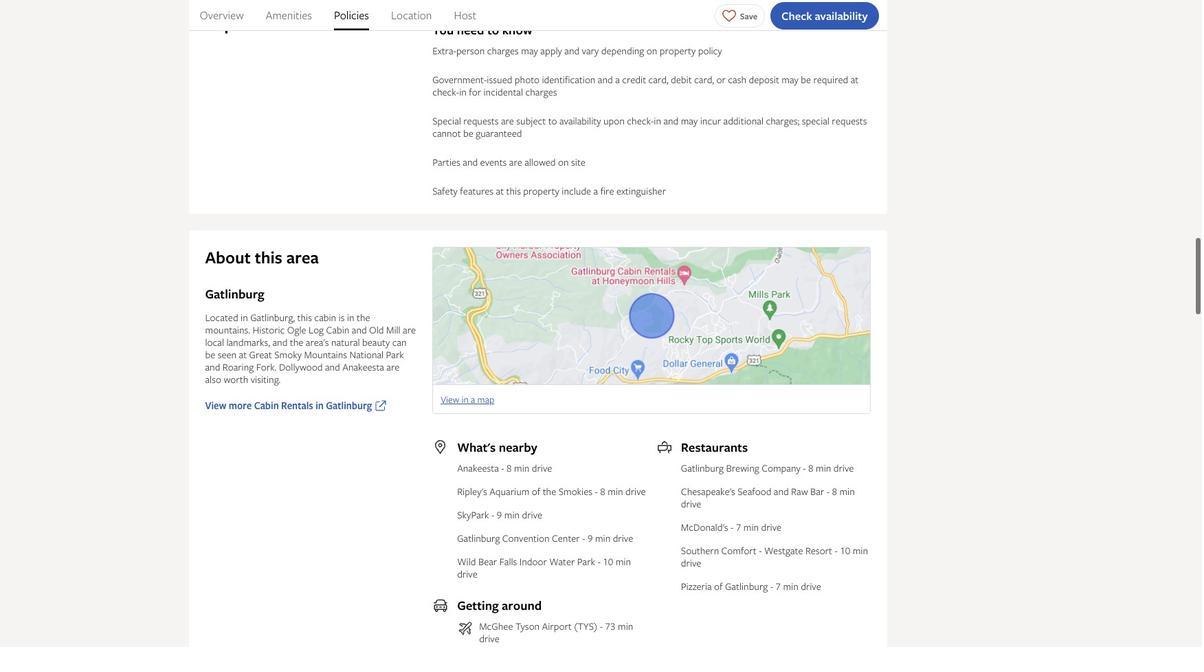 Task type: locate. For each thing, give the bounding box(es) containing it.
1 horizontal spatial to
[[548, 114, 557, 127]]

min down aquarium
[[505, 508, 520, 521]]

list
[[189, 0, 887, 30], [457, 462, 647, 581], [681, 462, 871, 593]]

include
[[562, 185, 592, 198]]

1 vertical spatial this
[[255, 246, 283, 269]]

gatlinburg brewing company - 8 min drive
[[681, 462, 854, 475]]

0 horizontal spatial park
[[386, 348, 404, 361]]

be left seen
[[205, 348, 215, 361]]

1 horizontal spatial cabin
[[326, 323, 350, 336]]

in inside government-issued photo identification and a credit card, debit card, or cash deposit may be required at check-in for incidental charges
[[459, 86, 467, 99]]

0 vertical spatial availability
[[815, 8, 868, 23]]

0 vertical spatial charges
[[487, 44, 519, 57]]

- left 73
[[600, 620, 603, 633]]

0 horizontal spatial property
[[524, 185, 560, 198]]

0 horizontal spatial anakeesta
[[343, 361, 384, 374]]

park inside located in gatlinburg, this cabin is in the mountains. historic ogle log cabin and old mill are local landmarks, and the area's natural beauty can be seen at great smoky mountains national park and roaring fork. dollywood and anakeesta are also worth visiting.
[[386, 348, 404, 361]]

0 vertical spatial of
[[532, 485, 541, 498]]

1 vertical spatial be
[[463, 127, 474, 140]]

subject
[[517, 114, 546, 127]]

gatlinburg down restaurants
[[681, 462, 724, 475]]

the right is
[[357, 311, 370, 324]]

0 horizontal spatial check-
[[433, 86, 459, 99]]

1 horizontal spatial may
[[681, 114, 698, 127]]

0 vertical spatial park
[[386, 348, 404, 361]]

10 right resort
[[840, 544, 851, 557]]

card, left debit
[[649, 73, 669, 86]]

policies
[[334, 8, 369, 23]]

1 requests from the left
[[464, 114, 499, 127]]

a left the credit
[[616, 73, 620, 86]]

anakeesta down what's
[[457, 462, 499, 475]]

and inside chesapeake's seafood and raw bar - 8 min drive
[[774, 485, 789, 498]]

a left "fire"
[[594, 185, 598, 198]]

at
[[851, 73, 859, 86], [496, 185, 504, 198], [239, 348, 247, 361]]

and inside special requests are subject to availability upon check-in and may incur additional charges; special requests cannot be guaranteed
[[664, 114, 679, 127]]

- right water
[[598, 555, 601, 568]]

check- right upon
[[627, 114, 654, 127]]

in left for
[[459, 86, 467, 99]]

1 vertical spatial availability
[[560, 114, 601, 127]]

wild bear falls indoor water park
[[457, 555, 595, 568]]

1 horizontal spatial be
[[463, 127, 474, 140]]

card,
[[649, 73, 669, 86], [695, 73, 715, 86]]

to right need
[[488, 22, 499, 39]]

required
[[814, 73, 849, 86]]

7 down southern comfort - westgate resort - 10 min drive
[[776, 580, 781, 593]]

1 horizontal spatial on
[[647, 44, 658, 57]]

park
[[386, 348, 404, 361], [577, 555, 595, 568]]

1 vertical spatial to
[[548, 114, 557, 127]]

0 vertical spatial at
[[851, 73, 859, 86]]

and left the credit
[[598, 73, 613, 86]]

1 vertical spatial check-
[[627, 114, 654, 127]]

chesapeake's
[[681, 485, 736, 498]]

may inside government-issued photo identification and a credit card, debit card, or cash deposit may be required at check-in for incidental charges
[[782, 73, 799, 86]]

mountains
[[304, 348, 347, 361]]

drive inside chesapeake's seafood and raw bar - 8 min drive
[[681, 497, 702, 510]]

0 vertical spatial cabin
[[326, 323, 350, 336]]

8 up the bar
[[809, 462, 814, 475]]

min inside southern comfort - westgate resort - 10 min drive
[[853, 544, 868, 557]]

old
[[369, 323, 384, 336]]

0 horizontal spatial 7
[[736, 521, 742, 534]]

visiting.
[[251, 373, 281, 386]]

charges;
[[766, 114, 800, 127]]

gatlinburg for gatlinburg
[[205, 286, 264, 303]]

0 horizontal spatial to
[[488, 22, 499, 39]]

of
[[532, 485, 541, 498], [715, 580, 723, 593]]

chesapeake's seafood and raw bar - 8 min drive
[[681, 485, 855, 510]]

mill
[[386, 323, 401, 336]]

cabin right 'log'
[[326, 323, 350, 336]]

0 horizontal spatial card,
[[649, 73, 669, 86]]

this left cabin
[[297, 311, 312, 324]]

list containing gatlinburg brewing company - 8 min drive
[[681, 462, 871, 593]]

- right the bar
[[827, 485, 830, 498]]

1 horizontal spatial anakeesta
[[457, 462, 499, 475]]

1 vertical spatial charges
[[526, 86, 557, 99]]

0 vertical spatial anakeesta
[[343, 361, 384, 374]]

- up comfort
[[731, 521, 734, 534]]

of right pizzeria
[[715, 580, 723, 593]]

drive up ripley's aquarium of the smokies - 8 min drive
[[532, 462, 552, 475]]

1 vertical spatial property
[[524, 185, 560, 198]]

drive inside the mcghee tyson airport (tys) - 73 min drive
[[479, 632, 500, 645]]

deposit
[[749, 73, 780, 86]]

requests down for
[[464, 114, 499, 127]]

gatlinburg
[[205, 286, 264, 303], [326, 399, 372, 412], [681, 462, 724, 475], [457, 532, 500, 545], [725, 580, 768, 593]]

extra-
[[433, 44, 457, 57]]

on left site
[[558, 156, 569, 169]]

and left raw
[[774, 485, 789, 498]]

0 vertical spatial this
[[506, 185, 521, 198]]

at right required
[[851, 73, 859, 86]]

you need to know
[[433, 22, 533, 39]]

mcghee
[[479, 620, 513, 633]]

drive down resort
[[801, 580, 822, 593]]

check- inside government-issued photo identification and a credit card, debit card, or cash deposit may be required at check-in for incidental charges
[[433, 86, 459, 99]]

drive down getting around
[[479, 632, 500, 645]]

check availability button
[[771, 2, 879, 29]]

identification
[[542, 73, 596, 86]]

1 vertical spatial anakeesta
[[457, 462, 499, 475]]

1 horizontal spatial availability
[[815, 8, 868, 23]]

1 vertical spatial may
[[782, 73, 799, 86]]

park down mill
[[386, 348, 404, 361]]

2 vertical spatial may
[[681, 114, 698, 127]]

1 horizontal spatial park
[[577, 555, 595, 568]]

may right deposit
[[782, 73, 799, 86]]

0 vertical spatial property
[[660, 44, 696, 57]]

and left "incur"
[[664, 114, 679, 127]]

drive inside southern comfort - westgate resort - 10 min drive
[[681, 557, 702, 570]]

property
[[660, 44, 696, 57], [524, 185, 560, 198]]

are left subject
[[501, 114, 514, 127]]

0 vertical spatial be
[[801, 73, 811, 86]]

credit
[[622, 73, 646, 86]]

company
[[762, 462, 801, 475]]

gatlinburg down skypark
[[457, 532, 500, 545]]

2 horizontal spatial at
[[851, 73, 859, 86]]

drive up pizzeria
[[681, 557, 702, 570]]

- right company
[[803, 462, 806, 475]]

park right water
[[577, 555, 595, 568]]

8 right the bar
[[832, 485, 838, 498]]

allowed
[[525, 156, 556, 169]]

1 horizontal spatial card,
[[695, 73, 715, 86]]

may left "incur"
[[681, 114, 698, 127]]

resort
[[806, 544, 833, 557]]

gatlinburg up located
[[205, 286, 264, 303]]

0 vertical spatial a
[[616, 73, 620, 86]]

tyson
[[516, 620, 540, 633]]

or
[[717, 73, 726, 86]]

southern
[[681, 544, 719, 557]]

availability left upon
[[560, 114, 601, 127]]

min up the bar
[[816, 462, 832, 475]]

1 horizontal spatial 9
[[588, 532, 593, 545]]

features
[[460, 185, 494, 198]]

nearby
[[499, 439, 538, 456]]

2 vertical spatial this
[[297, 311, 312, 324]]

1 vertical spatial cabin
[[254, 399, 279, 412]]

drive up mcdonald's in the right of the page
[[681, 497, 702, 510]]

charges inside government-issued photo identification and a credit card, debit card, or cash deposit may be required at check-in for incidental charges
[[526, 86, 557, 99]]

at right features
[[496, 185, 504, 198]]

- inside the mcghee tyson airport (tys) - 73 min drive
[[600, 620, 603, 633]]

about
[[205, 246, 251, 269]]

this left area
[[255, 246, 283, 269]]

7 up comfort
[[736, 521, 742, 534]]

min right center
[[595, 532, 611, 545]]

this down "parties and events are allowed on site"
[[506, 185, 521, 198]]

8 down the nearby
[[507, 462, 512, 475]]

more
[[229, 399, 252, 412]]

0 horizontal spatial be
[[205, 348, 215, 361]]

extra-person charges may apply and vary depending on property policy
[[433, 44, 723, 57]]

safety
[[433, 185, 458, 198]]

1 horizontal spatial 7
[[776, 580, 781, 593]]

availability
[[815, 8, 868, 23], [560, 114, 601, 127]]

be inside special requests are subject to availability upon check-in and may incur additional charges; special requests cannot be guaranteed
[[463, 127, 474, 140]]

gatlinburg for gatlinburg brewing company - 8 min drive
[[681, 462, 724, 475]]

1 horizontal spatial property
[[660, 44, 696, 57]]

9 right center
[[588, 532, 593, 545]]

the left area's
[[290, 336, 304, 349]]

area
[[287, 246, 319, 269]]

9
[[497, 508, 502, 521], [588, 532, 593, 545]]

9 down aquarium
[[497, 508, 502, 521]]

charges up subject
[[526, 86, 557, 99]]

0 horizontal spatial the
[[290, 336, 304, 349]]

this
[[506, 185, 521, 198], [255, 246, 283, 269], [297, 311, 312, 324]]

policy
[[698, 44, 723, 57]]

view more cabin rentals in gatlinburg link
[[205, 399, 416, 412]]

bear
[[479, 555, 497, 568]]

2 vertical spatial be
[[205, 348, 215, 361]]

7
[[736, 521, 742, 534], [776, 580, 781, 593]]

incur
[[701, 114, 721, 127]]

special requests are subject to availability upon check-in and may incur additional charges; special requests cannot be guaranteed
[[433, 114, 868, 140]]

and inside government-issued photo identification and a credit card, debit card, or cash deposit may be required at check-in for incidental charges
[[598, 73, 613, 86]]

1 horizontal spatial check-
[[627, 114, 654, 127]]

anakeesta inside located in gatlinburg, this cabin is in the mountains. historic ogle log cabin and old mill are local landmarks, and the area's natural beauty can be seen at great smoky mountains national park and roaring fork. dollywood and anakeesta are also worth visiting.
[[343, 361, 384, 374]]

be left required
[[801, 73, 811, 86]]

requests right special in the top right of the page
[[832, 114, 868, 127]]

on right depending
[[647, 44, 658, 57]]

availability right check
[[815, 8, 868, 23]]

be
[[801, 73, 811, 86], [463, 127, 474, 140], [205, 348, 215, 361]]

min inside the mcghee tyson airport (tys) - 73 min drive
[[618, 620, 634, 633]]

need
[[457, 22, 485, 39]]

0 vertical spatial 7
[[736, 521, 742, 534]]

- inside chesapeake's seafood and raw bar - 8 min drive
[[827, 485, 830, 498]]

1 horizontal spatial charges
[[526, 86, 557, 99]]

10 right water
[[603, 555, 614, 568]]

1 horizontal spatial this
[[297, 311, 312, 324]]

ogle
[[287, 323, 306, 336]]

1 vertical spatial at
[[496, 185, 504, 198]]

2 horizontal spatial be
[[801, 73, 811, 86]]

apply
[[541, 44, 562, 57]]

list containing anakeesta
[[457, 462, 647, 581]]

may
[[521, 44, 538, 57], [782, 73, 799, 86], [681, 114, 698, 127]]

cabin
[[326, 323, 350, 336], [254, 399, 279, 412]]

cabin down visiting.
[[254, 399, 279, 412]]

mcghee tyson airport (tys) - 73 min drive list item
[[457, 620, 647, 645]]

important information
[[205, 13, 374, 35]]

this inside located in gatlinburg, this cabin is in the mountains. historic ogle log cabin and old mill are local landmarks, and the area's natural beauty can be seen at great smoky mountains national park and roaring fork. dollywood and anakeesta are also worth visiting.
[[297, 311, 312, 324]]

2 horizontal spatial may
[[782, 73, 799, 86]]

1 horizontal spatial a
[[616, 73, 620, 86]]

drive right center
[[613, 532, 633, 545]]

and down natural on the left bottom of the page
[[325, 361, 340, 374]]

area's
[[306, 336, 329, 349]]

guaranteed
[[476, 127, 522, 140]]

0 horizontal spatial on
[[558, 156, 569, 169]]

1 horizontal spatial at
[[496, 185, 504, 198]]

anakeesta down beauty
[[343, 361, 384, 374]]

information
[[285, 13, 374, 35]]

the
[[357, 311, 370, 324], [290, 336, 304, 349], [543, 485, 556, 498]]

in
[[459, 86, 467, 99], [654, 114, 662, 127], [241, 311, 248, 324], [347, 311, 355, 324], [316, 399, 324, 412]]

1 horizontal spatial 10
[[840, 544, 851, 557]]

of right aquarium
[[532, 485, 541, 498]]

a inside government-issued photo identification and a credit card, debit card, or cash deposit may be required at check-in for incidental charges
[[616, 73, 620, 86]]

1 vertical spatial of
[[715, 580, 723, 593]]

charges
[[487, 44, 519, 57], [526, 86, 557, 99]]

card, left or
[[695, 73, 715, 86]]

min inside - 10 min drive
[[616, 555, 631, 568]]

2 horizontal spatial the
[[543, 485, 556, 498]]

8 inside chesapeake's seafood and raw bar - 8 min drive
[[832, 485, 838, 498]]

availability inside check availability button
[[815, 8, 868, 23]]

0 horizontal spatial may
[[521, 44, 538, 57]]

drive left bear
[[457, 568, 478, 581]]

0 horizontal spatial this
[[255, 246, 283, 269]]

check- up special
[[433, 86, 459, 99]]

charges down know
[[487, 44, 519, 57]]

to
[[488, 22, 499, 39], [548, 114, 557, 127]]

government-
[[433, 73, 487, 86]]

mcghee tyson airport (tys) - 73 min drive
[[479, 620, 634, 645]]

property down allowed
[[524, 185, 560, 198]]

0 horizontal spatial requests
[[464, 114, 499, 127]]

may left apply at the top left
[[521, 44, 538, 57]]

1 horizontal spatial requests
[[832, 114, 868, 127]]

8
[[507, 462, 512, 475], [809, 462, 814, 475], [601, 485, 606, 498], [832, 485, 838, 498]]

requests
[[464, 114, 499, 127], [832, 114, 868, 127]]

0 vertical spatial the
[[357, 311, 370, 324]]

0 horizontal spatial 9
[[497, 508, 502, 521]]

1 vertical spatial on
[[558, 156, 569, 169]]

to right subject
[[548, 114, 557, 127]]

are down can
[[387, 361, 400, 374]]

0 vertical spatial check-
[[433, 86, 459, 99]]

2 vertical spatial at
[[239, 348, 247, 361]]

min right 73
[[618, 620, 634, 633]]

at right seen
[[239, 348, 247, 361]]

1 vertical spatial a
[[594, 185, 598, 198]]

0 horizontal spatial at
[[239, 348, 247, 361]]

0 horizontal spatial charges
[[487, 44, 519, 57]]

be inside government-issued photo identification and a credit card, debit card, or cash deposit may be required at check-in for incidental charges
[[801, 73, 811, 86]]

min right water
[[616, 555, 631, 568]]

gatlinburg for gatlinburg convention center - 9 min drive
[[457, 532, 500, 545]]

property up debit
[[660, 44, 696, 57]]

landmarks,
[[227, 336, 270, 349]]

- right skypark
[[492, 508, 495, 521]]

- right resort
[[835, 544, 838, 557]]

0 horizontal spatial availability
[[560, 114, 601, 127]]

- right comfort
[[759, 544, 762, 557]]

in down government-issued photo identification and a credit card, debit card, or cash deposit may be required at check-in for incidental charges
[[654, 114, 662, 127]]

in inside special requests are subject to availability upon check-in and may incur additional charges; special requests cannot be guaranteed
[[654, 114, 662, 127]]

drive inside - 10 min drive
[[457, 568, 478, 581]]

0 horizontal spatial 10
[[603, 555, 614, 568]]

2 horizontal spatial this
[[506, 185, 521, 198]]

brewing
[[726, 462, 760, 475]]



Task type: vqa. For each thing, say whether or not it's contained in the screenshot.
today element
no



Task type: describe. For each thing, give the bounding box(es) containing it.
this for at
[[506, 185, 521, 198]]

drive right company
[[834, 462, 854, 475]]

depending
[[602, 44, 645, 57]]

ripley's
[[457, 485, 487, 498]]

min down the nearby
[[514, 462, 530, 475]]

0 vertical spatial to
[[488, 22, 499, 39]]

log
[[309, 323, 324, 336]]

government-issued photo identification and a credit card, debit card, or cash deposit may be required at check-in for incidental charges
[[433, 73, 859, 99]]

pizzeria
[[681, 580, 712, 593]]

- inside - 10 min drive
[[598, 555, 601, 568]]

getting around
[[457, 597, 542, 614]]

- 10 min drive
[[457, 555, 631, 581]]

also
[[205, 373, 221, 386]]

0 horizontal spatial of
[[532, 485, 541, 498]]

1 vertical spatial 7
[[776, 580, 781, 593]]

gatlinburg convention center - 9 min drive
[[457, 532, 633, 545]]

are inside special requests are subject to availability upon check-in and may incur additional charges; special requests cannot be guaranteed
[[501, 114, 514, 127]]

drive up westgate
[[762, 521, 782, 534]]

know
[[502, 22, 533, 39]]

and left events
[[463, 156, 478, 169]]

1 vertical spatial park
[[577, 555, 595, 568]]

cabin inside located in gatlinburg, this cabin is in the mountains. historic ogle log cabin and old mill are local landmarks, and the area's natural beauty can be seen at great smoky mountains national park and roaring fork. dollywood and anakeesta are also worth visiting.
[[326, 323, 350, 336]]

- down southern comfort - westgate resort - 10 min drive
[[771, 580, 774, 593]]

10 inside - 10 min drive
[[603, 555, 614, 568]]

events
[[480, 156, 507, 169]]

restaurants
[[681, 439, 748, 456]]

important
[[205, 13, 281, 35]]

for
[[469, 86, 481, 99]]

indoor
[[520, 555, 547, 568]]

westgate
[[765, 544, 804, 557]]

save
[[740, 10, 758, 22]]

2 requests from the left
[[832, 114, 868, 127]]

bar
[[811, 485, 825, 498]]

2 vertical spatial the
[[543, 485, 556, 498]]

0 vertical spatial 9
[[497, 508, 502, 521]]

(tys)
[[574, 620, 598, 633]]

seen
[[218, 348, 237, 361]]

raw
[[792, 485, 808, 498]]

worth
[[224, 373, 248, 386]]

upon
[[604, 114, 625, 127]]

person
[[457, 44, 485, 57]]

min right 'smokies' at bottom left
[[608, 485, 623, 498]]

73
[[606, 620, 616, 633]]

smoky
[[275, 348, 302, 361]]

in right is
[[347, 311, 355, 324]]

located
[[205, 311, 238, 324]]

min inside chesapeake's seafood and raw bar - 8 min drive
[[840, 485, 855, 498]]

and left old
[[352, 323, 367, 336]]

historic
[[253, 323, 285, 336]]

anakeesta - 8 min drive
[[457, 462, 552, 475]]

2 card, from the left
[[695, 73, 715, 86]]

and left vary
[[565, 44, 580, 57]]

be inside located in gatlinburg, this cabin is in the mountains. historic ogle log cabin and old mill are local landmarks, and the area's natural beauty can be seen at great smoky mountains national park and roaring fork. dollywood and anakeesta are also worth visiting.
[[205, 348, 215, 361]]

- down what's nearby
[[501, 462, 505, 475]]

availability inside special requests are subject to availability upon check-in and may incur additional charges; special requests cannot be guaranteed
[[560, 114, 601, 127]]

8 right 'smokies' at bottom left
[[601, 485, 606, 498]]

southern comfort - westgate resort - 10 min drive
[[681, 544, 868, 570]]

national
[[350, 348, 384, 361]]

0 horizontal spatial cabin
[[254, 399, 279, 412]]

can
[[392, 336, 407, 349]]

at inside government-issued photo identification and a credit card, debit card, or cash deposit may be required at check-in for incidental charges
[[851, 73, 859, 86]]

cabin
[[315, 311, 336, 324]]

1 card, from the left
[[649, 73, 669, 86]]

0 horizontal spatial a
[[594, 185, 598, 198]]

gatlinburg,
[[250, 311, 295, 324]]

safety features at this property include a fire extinguisher
[[433, 185, 666, 198]]

check availability
[[782, 8, 868, 23]]

opens in a new window image
[[375, 400, 387, 412]]

1 horizontal spatial the
[[357, 311, 370, 324]]

may inside special requests are subject to availability upon check-in and may incur additional charges; special requests cannot be guaranteed
[[681, 114, 698, 127]]

vary
[[582, 44, 599, 57]]

what's
[[457, 439, 496, 456]]

airport
[[542, 620, 572, 633]]

1 vertical spatial the
[[290, 336, 304, 349]]

extinguisher
[[617, 185, 666, 198]]

getting
[[457, 597, 499, 614]]

seafood
[[738, 485, 772, 498]]

site
[[571, 156, 586, 169]]

amenities link
[[266, 0, 312, 30]]

located in gatlinburg, this cabin is in the mountains. historic ogle log cabin and old mill are local landmarks, and the area's natural beauty can be seen at great smoky mountains national park and roaring fork. dollywood and anakeesta are also worth visiting.
[[205, 311, 416, 386]]

gatlinburg left the opens in a new window icon
[[326, 399, 372, 412]]

in right rentals
[[316, 399, 324, 412]]

issued
[[487, 73, 513, 86]]

special
[[433, 114, 461, 127]]

aquarium
[[490, 485, 530, 498]]

and down local
[[205, 361, 220, 374]]

comfort
[[722, 544, 757, 557]]

0 vertical spatial on
[[647, 44, 658, 57]]

mountains.
[[205, 323, 250, 336]]

parties
[[433, 156, 461, 169]]

drive right 'smokies' at bottom left
[[626, 485, 646, 498]]

gatlinburg down comfort
[[725, 580, 768, 593]]

great
[[249, 348, 272, 361]]

list containing overview
[[189, 0, 887, 30]]

list for restaurants
[[681, 462, 871, 593]]

policies link
[[334, 0, 369, 30]]

water
[[550, 555, 575, 568]]

what's nearby
[[457, 439, 538, 456]]

cannot
[[433, 127, 461, 140]]

convention
[[503, 532, 550, 545]]

min up comfort
[[744, 521, 759, 534]]

- right 'smokies' at bottom left
[[595, 485, 598, 498]]

drive up the convention
[[522, 508, 543, 521]]

additional
[[724, 114, 764, 127]]

1 vertical spatial 9
[[588, 532, 593, 545]]

ripley's aquarium of the smokies - 8 min drive
[[457, 485, 646, 498]]

overview
[[200, 8, 244, 23]]

are right mill
[[403, 323, 416, 336]]

10 inside southern comfort - westgate resort - 10 min drive
[[840, 544, 851, 557]]

special
[[802, 114, 830, 127]]

mcdonald's
[[681, 521, 729, 534]]

check- inside special requests are subject to availability upon check-in and may incur additional charges; special requests cannot be guaranteed
[[627, 114, 654, 127]]

and right great
[[273, 336, 288, 349]]

fork.
[[256, 361, 277, 374]]

are right events
[[509, 156, 522, 169]]

this for gatlinburg,
[[297, 311, 312, 324]]

mcdonald's - 7 min drive
[[681, 521, 782, 534]]

at inside located in gatlinburg, this cabin is in the mountains. historic ogle log cabin and old mill are local landmarks, and the area's natural beauty can be seen at great smoky mountains national park and roaring fork. dollywood and anakeesta are also worth visiting.
[[239, 348, 247, 361]]

amenities
[[266, 8, 312, 23]]

location link
[[391, 0, 432, 30]]

to inside special requests are subject to availability upon check-in and may incur additional charges; special requests cannot be guaranteed
[[548, 114, 557, 127]]

list for what's nearby
[[457, 462, 647, 581]]

photo
[[515, 73, 540, 86]]

- right center
[[583, 532, 586, 545]]

pizzeria of gatlinburg - 7 min drive
[[681, 580, 822, 593]]

around
[[502, 597, 542, 614]]

about this area
[[205, 246, 319, 269]]

skypark
[[457, 508, 489, 521]]

roaring
[[223, 361, 254, 374]]

in right located
[[241, 311, 248, 324]]

min down southern comfort - westgate resort - 10 min drive
[[783, 580, 799, 593]]

host
[[454, 8, 477, 23]]

0 vertical spatial may
[[521, 44, 538, 57]]

center
[[552, 532, 580, 545]]

beauty
[[362, 336, 390, 349]]

1 horizontal spatial of
[[715, 580, 723, 593]]

overview link
[[200, 0, 244, 30]]



